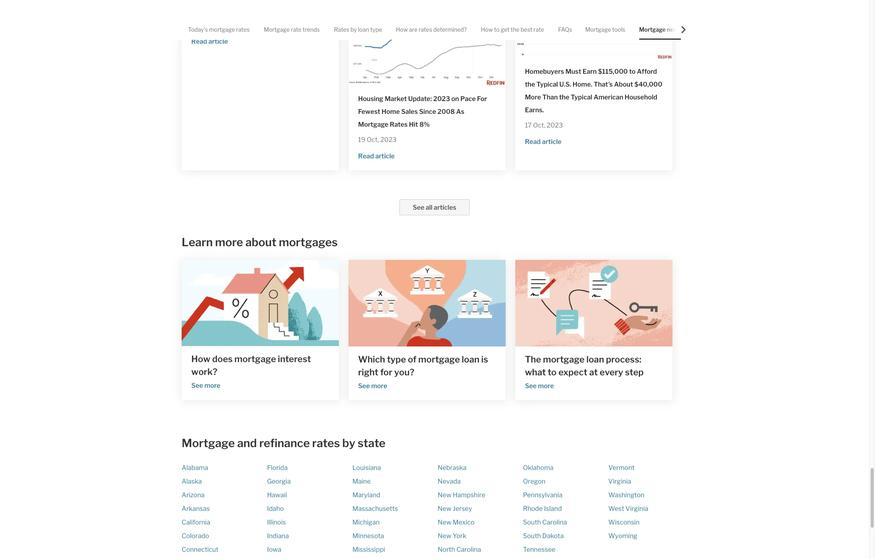 Task type: describe. For each thing, give the bounding box(es) containing it.
how are rates determined? link
[[396, 19, 467, 40]]

0 horizontal spatial rates
[[334, 26, 349, 33]]

california
[[182, 519, 210, 526]]

see all articles
[[413, 204, 456, 211]]

read article for housing market update:  2023 on pace for fewest home sales since 2008 as mortgage rates hit 8%
[[358, 153, 395, 160]]

see more for which type of mortgage loan is right for you?
[[358, 382, 387, 390]]

0 vertical spatial by
[[351, 26, 357, 33]]

new york
[[438, 532, 466, 540]]

the
[[525, 354, 541, 365]]

wisconsin
[[609, 519, 640, 526]]

2023 inside the housing market update:  2023 on pace for fewest home sales since 2008 as mortgage rates hit 8%
[[433, 95, 450, 103]]

to inside "link"
[[494, 26, 500, 33]]

see more for how does mortgage interest work?
[[191, 382, 220, 390]]

what
[[525, 367, 546, 377]]

south dakota
[[523, 532, 564, 540]]

1 vertical spatial virginia
[[626, 505, 648, 513]]

mortgage inside the housing market update:  2023 on pace for fewest home sales since 2008 as mortgage rates hit 8%
[[358, 121, 389, 128]]

new for new mexico
[[438, 519, 452, 526]]

housing market update:  2023 on pace for fewest home sales since 2008 as mortgage rates hit 8%
[[358, 95, 487, 128]]

determined?
[[433, 26, 467, 33]]

indiana
[[267, 532, 289, 540]]

illinois link
[[267, 519, 286, 526]]

news
[[667, 26, 681, 33]]

see more for the mortgage loan process: what to expect at every step
[[525, 382, 554, 390]]

homebuyers must earn $115,000 to afford the typical u.s. home. that's about $40,000 more than the typical american household earns.
[[525, 68, 663, 114]]

at
[[589, 367, 598, 377]]

how for how are rates determined?
[[396, 26, 408, 33]]

0 vertical spatial virginia
[[609, 478, 631, 486]]

home
[[382, 108, 400, 116]]

new hampshire
[[438, 492, 485, 499]]

to inside the mortgage loan process: what to expect at every step
[[548, 367, 557, 377]]

mortgage tools link
[[585, 19, 625, 40]]

rates by loan type link
[[334, 19, 382, 40]]

washington link
[[609, 492, 645, 499]]

1 vertical spatial by
[[342, 436, 355, 450]]

west virginia
[[609, 505, 648, 513]]

process:
[[606, 354, 642, 365]]

wisconsin link
[[609, 519, 640, 526]]

rates for mortgage
[[236, 26, 250, 33]]

rhode
[[523, 505, 543, 513]]

all
[[426, 204, 433, 211]]

is
[[481, 354, 488, 365]]

hampshire
[[453, 492, 485, 499]]

arizona
[[182, 492, 205, 499]]

mortgage and refinance rates by state
[[182, 436, 386, 450]]

mortgage inside which type of mortgage loan is right for you?
[[418, 354, 460, 365]]

must
[[566, 68, 581, 75]]

new for new hampshire
[[438, 492, 452, 499]]

nevada
[[438, 478, 461, 486]]

mortgage for mortgage and refinance rates by state
[[182, 436, 235, 450]]

idaho link
[[267, 505, 284, 513]]

minnesota link
[[352, 532, 384, 540]]

housing market update:  2023 on pace for fewest home sales since 2008 as mortgage rates hit 8% link
[[358, 93, 496, 131]]

0 horizontal spatial typical
[[537, 81, 558, 88]]

read for homebuyers must earn $115,000 to afford the typical u.s. home. that's about $40,000 more than the typical american household earns.
[[525, 138, 541, 146]]

wyoming link
[[609, 532, 637, 540]]

fewest
[[358, 108, 380, 116]]

american
[[594, 94, 623, 101]]

illinois
[[267, 519, 286, 526]]

0 vertical spatial type
[[370, 26, 382, 33]]

how to get the best rate link
[[481, 19, 544, 40]]

the mortgage loan process: what to expect at every step
[[525, 354, 644, 377]]

new mexico link
[[438, 519, 475, 526]]

23 oct, 2023
[[191, 21, 231, 29]]

oregon
[[523, 478, 546, 486]]

new york link
[[438, 532, 466, 540]]

market
[[385, 95, 407, 103]]

every
[[600, 367, 623, 377]]

rates by loan type
[[334, 26, 382, 33]]

read for housing market update:  2023 on pace for fewest home sales since 2008 as mortgage rates hit 8%
[[358, 153, 374, 160]]

oregon link
[[523, 478, 546, 486]]

19
[[358, 136, 365, 144]]

as
[[456, 108, 465, 116]]

loan inside which type of mortgage loan is right for you?
[[462, 354, 480, 365]]

mortgage for mortgage tools
[[585, 26, 611, 33]]

does
[[212, 354, 233, 364]]

learn
[[182, 236, 213, 249]]

update:
[[408, 95, 432, 103]]

next image
[[680, 26, 688, 33]]

massachusetts link
[[352, 505, 398, 513]]

more for which
[[371, 382, 387, 390]]

north carolina
[[438, 546, 481, 554]]

0 horizontal spatial read
[[191, 38, 207, 45]]

rhode island
[[523, 505, 562, 513]]

york
[[453, 532, 466, 540]]

2023 for 19 oct, 2023
[[380, 136, 397, 144]]

indiana link
[[267, 532, 289, 540]]

new jersey link
[[438, 505, 472, 513]]

more for the
[[538, 382, 554, 390]]

mexico
[[453, 519, 475, 526]]

mortgage right today's
[[209, 26, 235, 33]]

see for which type of mortgage loan is right for you?
[[358, 382, 370, 390]]

faqs link
[[558, 19, 572, 40]]

see inside 'button'
[[413, 204, 425, 211]]

rhode island link
[[523, 505, 562, 513]]

interest
[[278, 354, 311, 364]]

minnesota
[[352, 532, 384, 540]]

jersey
[[453, 505, 472, 513]]

see for how does mortgage interest work?
[[191, 382, 203, 390]]

sales
[[401, 108, 418, 116]]

learn more about mortgages
[[182, 236, 338, 249]]

georgia link
[[267, 478, 291, 486]]

mortgage inside the mortgage loan process: what to expect at every step
[[543, 354, 585, 365]]

afford
[[637, 68, 657, 75]]

2008
[[438, 108, 455, 116]]

new for new york
[[438, 532, 452, 540]]

0 horizontal spatial read article
[[191, 38, 228, 45]]

carolina for north carolina
[[457, 546, 481, 554]]

tennessee link
[[523, 546, 556, 554]]

of
[[408, 354, 417, 365]]



Task type: locate. For each thing, give the bounding box(es) containing it.
1 vertical spatial the
[[525, 81, 535, 88]]

iowa link
[[267, 546, 281, 554]]

south for south dakota
[[523, 532, 541, 540]]

the inside "link"
[[511, 26, 520, 33]]

0 vertical spatial read article
[[191, 38, 228, 45]]

which type of mortgage loan is right for you? link
[[358, 353, 496, 379]]

see down work?
[[191, 382, 203, 390]]

read article for homebuyers must earn $115,000 to afford the typical u.s. home. that's about $40,000 more than the typical american household earns.
[[525, 138, 562, 146]]

0 horizontal spatial the
[[511, 26, 520, 33]]

read article down 19 oct, 2023
[[358, 153, 395, 160]]

oklahoma
[[523, 464, 554, 472]]

article for homebuyers must earn $115,000 to afford the typical u.s. home. that's about $40,000 more than the typical american household earns.
[[542, 138, 562, 146]]

homebuyers
[[525, 68, 564, 75]]

mortgage inside mortgage tools link
[[585, 26, 611, 33]]

michigan
[[352, 519, 380, 526]]

rates right trends
[[334, 26, 349, 33]]

article down 17 oct, 2023
[[542, 138, 562, 146]]

loan for rates
[[358, 26, 369, 33]]

carolina for south carolina
[[542, 519, 567, 526]]

rate inside mortgage rate trends link
[[291, 26, 302, 33]]

nebraska link
[[438, 464, 467, 472]]

1 south from the top
[[523, 519, 541, 526]]

rate
[[291, 26, 302, 33], [534, 26, 544, 33]]

oct, right the 17
[[533, 122, 545, 129]]

more for how
[[204, 382, 220, 390]]

see more down what
[[525, 382, 554, 390]]

23
[[191, 21, 199, 29]]

refinance
[[259, 436, 310, 450]]

and
[[237, 436, 257, 450]]

1 horizontal spatial the
[[525, 81, 535, 88]]

0 vertical spatial article
[[209, 38, 228, 45]]

0 horizontal spatial carolina
[[457, 546, 481, 554]]

to left get
[[494, 26, 500, 33]]

rate right the best on the right of page
[[534, 26, 544, 33]]

0 vertical spatial oct,
[[201, 21, 213, 29]]

how are rates determined?
[[396, 26, 467, 33]]

2 horizontal spatial how
[[481, 26, 493, 33]]

vermont
[[609, 464, 635, 472]]

alabama link
[[182, 464, 208, 472]]

see left all
[[413, 204, 425, 211]]

more down work?
[[204, 382, 220, 390]]

loan
[[358, 26, 369, 33], [462, 354, 480, 365], [587, 354, 604, 365]]

right
[[358, 367, 378, 377]]

2 vertical spatial read article
[[358, 153, 395, 160]]

read down today's
[[191, 38, 207, 45]]

2 horizontal spatial article
[[542, 138, 562, 146]]

south for south carolina
[[523, 519, 541, 526]]

mortgage for mortgage rate trends
[[264, 26, 290, 33]]

how
[[396, 26, 408, 33], [481, 26, 493, 33], [191, 354, 210, 364]]

for
[[477, 95, 487, 103]]

how left are
[[396, 26, 408, 33]]

how inside "link"
[[481, 26, 493, 33]]

2023 right today's
[[214, 21, 231, 29]]

1 horizontal spatial to
[[548, 367, 557, 377]]

than
[[543, 94, 558, 101]]

how for how does mortgage interest work?
[[191, 354, 210, 364]]

1 horizontal spatial loan
[[462, 354, 480, 365]]

2023 for 23 oct, 2023
[[214, 21, 231, 29]]

the
[[511, 26, 520, 33], [525, 81, 535, 88], [559, 94, 570, 101]]

read article down 17 oct, 2023
[[525, 138, 562, 146]]

dakota
[[542, 532, 564, 540]]

0 vertical spatial south
[[523, 519, 541, 526]]

1 horizontal spatial typical
[[571, 94, 592, 101]]

florida
[[267, 464, 288, 472]]

colorado link
[[182, 532, 209, 540]]

since
[[419, 108, 436, 116]]

more
[[525, 94, 541, 101]]

rates left hit
[[390, 121, 408, 128]]

1 vertical spatial oct,
[[533, 122, 545, 129]]

2 horizontal spatial read article
[[525, 138, 562, 146]]

1 vertical spatial article
[[542, 138, 562, 146]]

2023 right 19
[[380, 136, 397, 144]]

michigan link
[[352, 519, 380, 526]]

2 vertical spatial the
[[559, 94, 570, 101]]

17
[[525, 122, 532, 129]]

2 horizontal spatial loan
[[587, 354, 604, 365]]

more right learn
[[215, 236, 243, 249]]

1 new from the top
[[438, 492, 452, 499]]

3 see more from the left
[[525, 382, 554, 390]]

1 horizontal spatial type
[[387, 354, 406, 365]]

alabama
[[182, 464, 208, 472]]

3 new from the top
[[438, 519, 452, 526]]

0 horizontal spatial type
[[370, 26, 382, 33]]

0 vertical spatial to
[[494, 26, 500, 33]]

south down the rhode
[[523, 519, 541, 526]]

mortgage left trends
[[264, 26, 290, 33]]

4 new from the top
[[438, 532, 452, 540]]

south dakota link
[[523, 532, 564, 540]]

1 horizontal spatial how
[[396, 26, 408, 33]]

2 horizontal spatial read
[[525, 138, 541, 146]]

17 oct, 2023
[[525, 122, 563, 129]]

trends
[[303, 26, 320, 33]]

louisiana link
[[352, 464, 381, 472]]

west virginia link
[[609, 505, 648, 513]]

loan inside the mortgage loan process: what to expect at every step
[[587, 354, 604, 365]]

1 horizontal spatial carolina
[[542, 519, 567, 526]]

to inside homebuyers must earn $115,000 to afford the typical u.s. home. that's about $40,000 more than the typical american household earns.
[[629, 68, 636, 75]]

how inside how does mortgage interest work?
[[191, 354, 210, 364]]

more down what
[[538, 382, 554, 390]]

that's
[[594, 81, 613, 88]]

see all articles button
[[400, 199, 470, 216]]

1 vertical spatial read article
[[525, 138, 562, 146]]

connecticut link
[[182, 546, 219, 554]]

today's mortgage rates link
[[188, 19, 250, 40]]

2 horizontal spatial oct,
[[533, 122, 545, 129]]

new down nevada link
[[438, 492, 452, 499]]

type
[[370, 26, 382, 33], [387, 354, 406, 365]]

housing
[[358, 95, 383, 103]]

mortgage inside mortgage rate trends link
[[264, 26, 290, 33]]

new up new york at bottom right
[[438, 519, 452, 526]]

maine link
[[352, 478, 371, 486]]

$40,000
[[635, 81, 663, 88]]

u.s.
[[560, 81, 571, 88]]

mortgage left tools on the top of the page
[[585, 26, 611, 33]]

1 vertical spatial typical
[[571, 94, 592, 101]]

2 vertical spatial read
[[358, 153, 374, 160]]

oct, for 19
[[367, 136, 379, 144]]

1 vertical spatial carolina
[[457, 546, 481, 554]]

type inside which type of mortgage loan is right for you?
[[387, 354, 406, 365]]

best
[[521, 26, 532, 33]]

2 horizontal spatial to
[[629, 68, 636, 75]]

mortgage right does
[[235, 354, 276, 364]]

read down 19
[[358, 153, 374, 160]]

1 vertical spatial to
[[629, 68, 636, 75]]

1 vertical spatial read
[[525, 138, 541, 146]]

1 horizontal spatial article
[[375, 153, 395, 160]]

how for how to get the best rate
[[481, 26, 493, 33]]

see down right on the bottom of page
[[358, 382, 370, 390]]

2 vertical spatial oct,
[[367, 136, 379, 144]]

arkansas
[[182, 505, 210, 513]]

see
[[413, 204, 425, 211], [191, 382, 203, 390], [358, 382, 370, 390], [525, 382, 537, 390]]

0 horizontal spatial to
[[494, 26, 500, 33]]

new up north
[[438, 532, 452, 540]]

mortgage up expect
[[543, 354, 585, 365]]

connecticut
[[182, 546, 219, 554]]

new mexico
[[438, 519, 475, 526]]

about
[[614, 81, 633, 88]]

to
[[494, 26, 500, 33], [629, 68, 636, 75], [548, 367, 557, 377]]

household
[[625, 94, 657, 101]]

virginia link
[[609, 478, 631, 486]]

read article down the today's mortgage rates
[[191, 38, 228, 45]]

2 new from the top
[[438, 505, 452, 513]]

1 vertical spatial rates
[[390, 121, 408, 128]]

rates inside the housing market update:  2023 on pace for fewest home sales since 2008 as mortgage rates hit 8%
[[390, 121, 408, 128]]

hawaii
[[267, 492, 287, 499]]

the down u.s.
[[559, 94, 570, 101]]

arizona link
[[182, 492, 205, 499]]

how left get
[[481, 26, 493, 33]]

see more down right on the bottom of page
[[358, 382, 387, 390]]

1 vertical spatial type
[[387, 354, 406, 365]]

earn
[[583, 68, 597, 75]]

are
[[409, 26, 418, 33]]

mortgage news
[[639, 26, 681, 33]]

oct, for 23
[[201, 21, 213, 29]]

rates for are
[[419, 26, 432, 33]]

to right what
[[548, 367, 557, 377]]

1 horizontal spatial read
[[358, 153, 374, 160]]

mortgage
[[209, 26, 235, 33], [235, 354, 276, 364], [418, 354, 460, 365], [543, 354, 585, 365]]

0 horizontal spatial oct,
[[201, 21, 213, 29]]

see for the mortgage loan process: what to expect at every step
[[525, 382, 537, 390]]

mississippi
[[352, 546, 385, 554]]

oct, right 19
[[367, 136, 379, 144]]

on
[[451, 95, 459, 103]]

0 horizontal spatial loan
[[358, 26, 369, 33]]

new hampshire link
[[438, 492, 485, 499]]

1 horizontal spatial rates
[[312, 436, 340, 450]]

new for new jersey
[[438, 505, 452, 513]]

maine
[[352, 478, 371, 486]]

see down what
[[525, 382, 537, 390]]

oct, for 17
[[533, 122, 545, 129]]

today's
[[188, 26, 208, 33]]

wyoming
[[609, 532, 637, 540]]

rate inside the how to get the best rate "link"
[[534, 26, 544, 33]]

$115,000
[[598, 68, 628, 75]]

rates
[[236, 26, 250, 33], [419, 26, 432, 33], [312, 436, 340, 450]]

carolina down york
[[457, 546, 481, 554]]

virginia
[[609, 478, 631, 486], [626, 505, 648, 513]]

2 see more from the left
[[358, 382, 387, 390]]

mortgage right of
[[418, 354, 460, 365]]

to left afford
[[629, 68, 636, 75]]

mortgage for mortgage news
[[639, 26, 666, 33]]

mortgage inside how does mortgage interest work?
[[235, 354, 276, 364]]

0 vertical spatial carolina
[[542, 519, 567, 526]]

oct, right the 23
[[201, 21, 213, 29]]

mortgage down fewest
[[358, 121, 389, 128]]

1 horizontal spatial read article
[[358, 153, 395, 160]]

2 horizontal spatial see more
[[525, 382, 554, 390]]

see more down work?
[[191, 382, 220, 390]]

the up more
[[525, 81, 535, 88]]

georgia
[[267, 478, 291, 486]]

0 horizontal spatial how
[[191, 354, 210, 364]]

pennsylvania link
[[523, 492, 563, 499]]

rate left trends
[[291, 26, 302, 33]]

carolina up dakota at the right of the page
[[542, 519, 567, 526]]

1 see more from the left
[[191, 382, 220, 390]]

the mortgage loan process: what to expect at every step link
[[525, 353, 663, 379]]

more down for
[[371, 382, 387, 390]]

0 vertical spatial typical
[[537, 81, 558, 88]]

mortgage rate trends link
[[264, 19, 320, 40]]

read down the 17
[[525, 138, 541, 146]]

2 vertical spatial to
[[548, 367, 557, 377]]

2023 for 17 oct, 2023
[[547, 122, 563, 129]]

2 south from the top
[[523, 532, 541, 540]]

virginia down vermont link
[[609, 478, 631, 486]]

2023 left on
[[433, 95, 450, 103]]

alaska
[[182, 478, 202, 486]]

1 vertical spatial south
[[523, 532, 541, 540]]

type up you?
[[387, 354, 406, 365]]

new left the jersey
[[438, 505, 452, 513]]

virginia down washington link on the bottom right of page
[[626, 505, 648, 513]]

the right get
[[511, 26, 520, 33]]

typical down home. on the right
[[571, 94, 592, 101]]

1 horizontal spatial rates
[[390, 121, 408, 128]]

type left are
[[370, 26, 382, 33]]

article down 19 oct, 2023
[[375, 153, 395, 160]]

nebraska
[[438, 464, 467, 472]]

1 horizontal spatial oct,
[[367, 136, 379, 144]]

loan for the
[[587, 354, 604, 365]]

how up work?
[[191, 354, 210, 364]]

0 horizontal spatial rate
[[291, 26, 302, 33]]

south up tennessee 'link'
[[523, 532, 541, 540]]

2023
[[214, 21, 231, 29], [433, 95, 450, 103], [547, 122, 563, 129], [380, 136, 397, 144]]

0 horizontal spatial see more
[[191, 382, 220, 390]]

mortgage up alabama
[[182, 436, 235, 450]]

0 horizontal spatial article
[[209, 38, 228, 45]]

2 rate from the left
[[534, 26, 544, 33]]

hit
[[409, 121, 418, 128]]

mortgages
[[279, 236, 338, 249]]

0 vertical spatial rates
[[334, 26, 349, 33]]

2 vertical spatial article
[[375, 153, 395, 160]]

typical down homebuyers at the right top of page
[[537, 81, 558, 88]]

2 horizontal spatial the
[[559, 94, 570, 101]]

0 vertical spatial read
[[191, 38, 207, 45]]

2023 right the 17
[[547, 122, 563, 129]]

article down the today's mortgage rates
[[209, 38, 228, 45]]

you?
[[394, 367, 414, 377]]

south carolina link
[[523, 519, 567, 526]]

mortgage inside mortgage news link
[[639, 26, 666, 33]]

1 rate from the left
[[291, 26, 302, 33]]

mortgage left news
[[639, 26, 666, 33]]

1 horizontal spatial rate
[[534, 26, 544, 33]]

1 horizontal spatial see more
[[358, 382, 387, 390]]

faqs
[[558, 26, 572, 33]]

pennsylvania
[[523, 492, 563, 499]]

2 horizontal spatial rates
[[419, 26, 432, 33]]

vermont link
[[609, 464, 635, 472]]

nevada link
[[438, 478, 461, 486]]

0 vertical spatial the
[[511, 26, 520, 33]]

0 horizontal spatial rates
[[236, 26, 250, 33]]

article for housing market update:  2023 on pace for fewest home sales since 2008 as mortgage rates hit 8%
[[375, 153, 395, 160]]



Task type: vqa. For each thing, say whether or not it's contained in the screenshot.
South Dakota link
yes



